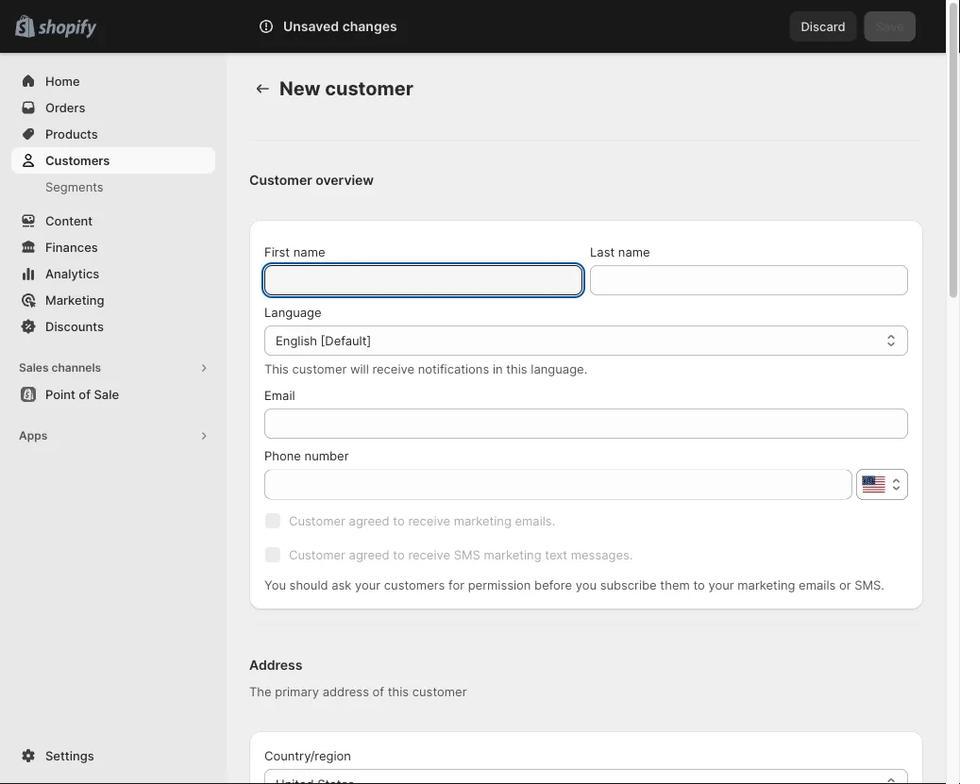 Task type: describe. For each thing, give the bounding box(es) containing it.
emails.
[[515, 514, 556, 528]]

2 your from the left
[[709, 578, 734, 593]]

in
[[493, 362, 503, 376]]

the
[[249, 685, 272, 699]]

save
[[876, 19, 905, 34]]

notifications
[[418, 362, 489, 376]]

english [default]
[[276, 333, 371, 348]]

customer for customer overview
[[249, 172, 312, 188]]

segments link
[[11, 174, 215, 200]]

home
[[45, 74, 80, 88]]

them
[[660, 578, 690, 593]]

sms
[[454, 548, 481, 562]]

1 horizontal spatial of
[[373, 685, 384, 699]]

settings
[[45, 749, 94, 763]]

messages.
[[571, 548, 633, 562]]

search
[[257, 19, 298, 34]]

point of sale button
[[0, 382, 227, 408]]

sales channels
[[19, 361, 101, 375]]

point of sale
[[45, 387, 119, 402]]

agreed for customer agreed to receive marketing emails.
[[349, 514, 390, 528]]

phone
[[264, 449, 301, 463]]

apps button
[[11, 423, 215, 450]]

sms.
[[855, 578, 885, 593]]

to for sms
[[393, 548, 405, 562]]

last
[[590, 245, 615, 259]]

point
[[45, 387, 75, 402]]

should
[[290, 578, 328, 593]]

changes
[[342, 18, 397, 34]]

the primary address of this customer
[[249, 685, 467, 699]]

new customer
[[280, 77, 414, 100]]

orders link
[[11, 94, 215, 121]]

analytics
[[45, 266, 99, 281]]

sale
[[94, 387, 119, 402]]

shopify image
[[38, 19, 97, 38]]

last name
[[590, 245, 650, 259]]

language
[[264, 305, 322, 320]]

or
[[839, 578, 851, 593]]

to for marketing
[[393, 514, 405, 528]]

emails
[[799, 578, 836, 593]]

search button
[[227, 11, 774, 42]]

customer for new
[[325, 77, 414, 100]]

address
[[323, 685, 369, 699]]

name for last name
[[618, 245, 650, 259]]

products
[[45, 127, 98, 141]]

[default]
[[321, 333, 371, 348]]

email
[[264, 388, 295, 403]]

agreed for customer agreed to receive sms marketing text messages.
[[349, 548, 390, 562]]

address
[[249, 658, 303, 674]]

phone number
[[264, 449, 349, 463]]

settings link
[[11, 743, 215, 770]]

ask
[[332, 578, 352, 593]]

1 vertical spatial marketing
[[484, 548, 542, 562]]

language.
[[531, 362, 588, 376]]

for
[[449, 578, 465, 593]]

permission
[[468, 578, 531, 593]]

customers
[[45, 153, 110, 168]]

marketing link
[[11, 287, 215, 314]]

primary
[[275, 685, 319, 699]]

unsaved
[[283, 18, 339, 34]]

segments
[[45, 179, 104, 194]]



Task type: locate. For each thing, give the bounding box(es) containing it.
will
[[350, 362, 369, 376]]

1 vertical spatial this
[[388, 685, 409, 699]]

customer for customer agreed to receive sms marketing text messages.
[[289, 548, 346, 562]]

customer
[[249, 172, 312, 188], [289, 514, 346, 528], [289, 548, 346, 562]]

marketing up sms
[[454, 514, 512, 528]]

apps
[[19, 429, 47, 443]]

customer down changes
[[325, 77, 414, 100]]

1 vertical spatial customer
[[292, 362, 347, 376]]

content
[[45, 213, 93, 228]]

new
[[280, 77, 321, 100]]

name right first
[[293, 245, 325, 259]]

0 vertical spatial customer
[[249, 172, 312, 188]]

0 horizontal spatial this
[[388, 685, 409, 699]]

receive right will
[[372, 362, 415, 376]]

1 vertical spatial customer
[[289, 514, 346, 528]]

this
[[506, 362, 528, 376], [388, 685, 409, 699]]

customer
[[325, 77, 414, 100], [292, 362, 347, 376], [412, 685, 467, 699]]

customer right address
[[412, 685, 467, 699]]

content link
[[11, 208, 215, 234]]

1 vertical spatial agreed
[[349, 548, 390, 562]]

0 vertical spatial this
[[506, 362, 528, 376]]

to
[[393, 514, 405, 528], [393, 548, 405, 562], [694, 578, 705, 593]]

sales
[[19, 361, 49, 375]]

analytics link
[[11, 261, 215, 287]]

customers link
[[11, 147, 215, 174]]

orders
[[45, 100, 85, 115]]

discounts link
[[11, 314, 215, 340]]

finances
[[45, 240, 98, 254]]

name for first name
[[293, 245, 325, 259]]

this customer will receive notifications in this language.
[[264, 362, 588, 376]]

1 vertical spatial to
[[393, 548, 405, 562]]

this right address
[[388, 685, 409, 699]]

sales channels button
[[11, 355, 215, 382]]

1 agreed from the top
[[349, 514, 390, 528]]

first
[[264, 245, 290, 259]]

number
[[305, 449, 349, 463]]

0 vertical spatial customer
[[325, 77, 414, 100]]

you should ask your customers for permission before you subscribe them to your marketing emails or sms.
[[264, 578, 885, 593]]

this right in
[[506, 362, 528, 376]]

your right ask
[[355, 578, 381, 593]]

1 vertical spatial receive
[[408, 514, 450, 528]]

name right last
[[618, 245, 650, 259]]

1 name from the left
[[293, 245, 325, 259]]

Phone number text field
[[264, 470, 853, 500]]

save button
[[865, 11, 916, 42]]

name
[[293, 245, 325, 259], [618, 245, 650, 259]]

1 horizontal spatial this
[[506, 362, 528, 376]]

2 name from the left
[[618, 245, 650, 259]]

0 vertical spatial to
[[393, 514, 405, 528]]

discounts
[[45, 319, 104, 334]]

0 vertical spatial marketing
[[454, 514, 512, 528]]

Last name text field
[[590, 265, 908, 296]]

discard
[[801, 19, 846, 34]]

your
[[355, 578, 381, 593], [709, 578, 734, 593]]

receive for sms
[[408, 548, 450, 562]]

0 horizontal spatial name
[[293, 245, 325, 259]]

1 horizontal spatial name
[[618, 245, 650, 259]]

0 horizontal spatial of
[[79, 387, 91, 402]]

2 vertical spatial customer
[[412, 685, 467, 699]]

products link
[[11, 121, 215, 147]]

2 agreed from the top
[[349, 548, 390, 562]]

0 vertical spatial agreed
[[349, 514, 390, 528]]

discard button
[[790, 11, 857, 42]]

you
[[576, 578, 597, 593]]

subscribe
[[600, 578, 657, 593]]

customer down english [default]
[[292, 362, 347, 376]]

you
[[264, 578, 286, 593]]

customer for this
[[292, 362, 347, 376]]

2 vertical spatial customer
[[289, 548, 346, 562]]

First name text field
[[264, 265, 583, 296]]

of left sale
[[79, 387, 91, 402]]

receive up customer agreed to receive sms marketing text messages.
[[408, 514, 450, 528]]

marketing
[[45, 293, 104, 307]]

of inside button
[[79, 387, 91, 402]]

1 your from the left
[[355, 578, 381, 593]]

customers
[[384, 578, 445, 593]]

before
[[535, 578, 572, 593]]

point of sale link
[[11, 382, 215, 408]]

2 vertical spatial to
[[694, 578, 705, 593]]

0 horizontal spatial your
[[355, 578, 381, 593]]

agreed
[[349, 514, 390, 528], [349, 548, 390, 562]]

0 vertical spatial of
[[79, 387, 91, 402]]

customer for customer agreed to receive marketing emails.
[[289, 514, 346, 528]]

1 vertical spatial of
[[373, 685, 384, 699]]

text
[[545, 548, 568, 562]]

receive for marketing
[[408, 514, 450, 528]]

marketing left emails
[[738, 578, 796, 593]]

customer overview
[[249, 172, 374, 188]]

home link
[[11, 68, 215, 94]]

receive
[[372, 362, 415, 376], [408, 514, 450, 528], [408, 548, 450, 562]]

1 horizontal spatial your
[[709, 578, 734, 593]]

your right them
[[709, 578, 734, 593]]

customer agreed to receive marketing emails.
[[289, 514, 556, 528]]

0 vertical spatial receive
[[372, 362, 415, 376]]

channels
[[51, 361, 101, 375]]

unsaved changes
[[283, 18, 397, 34]]

this
[[264, 362, 289, 376]]

marketing up the permission
[[484, 548, 542, 562]]

Email email field
[[264, 409, 908, 439]]

overview
[[316, 172, 374, 188]]

finances link
[[11, 234, 215, 261]]

receive up 'customers'
[[408, 548, 450, 562]]

receive for notifications
[[372, 362, 415, 376]]

country/region
[[264, 749, 351, 763]]

english
[[276, 333, 317, 348]]

of right address
[[373, 685, 384, 699]]

of
[[79, 387, 91, 402], [373, 685, 384, 699]]

2 vertical spatial receive
[[408, 548, 450, 562]]

united states (+1) image
[[863, 476, 885, 493]]

first name
[[264, 245, 325, 259]]

2 vertical spatial marketing
[[738, 578, 796, 593]]

marketing
[[454, 514, 512, 528], [484, 548, 542, 562], [738, 578, 796, 593]]

customer agreed to receive sms marketing text messages.
[[289, 548, 633, 562]]



Task type: vqa. For each thing, say whether or not it's contained in the screenshot.
the Add
no



